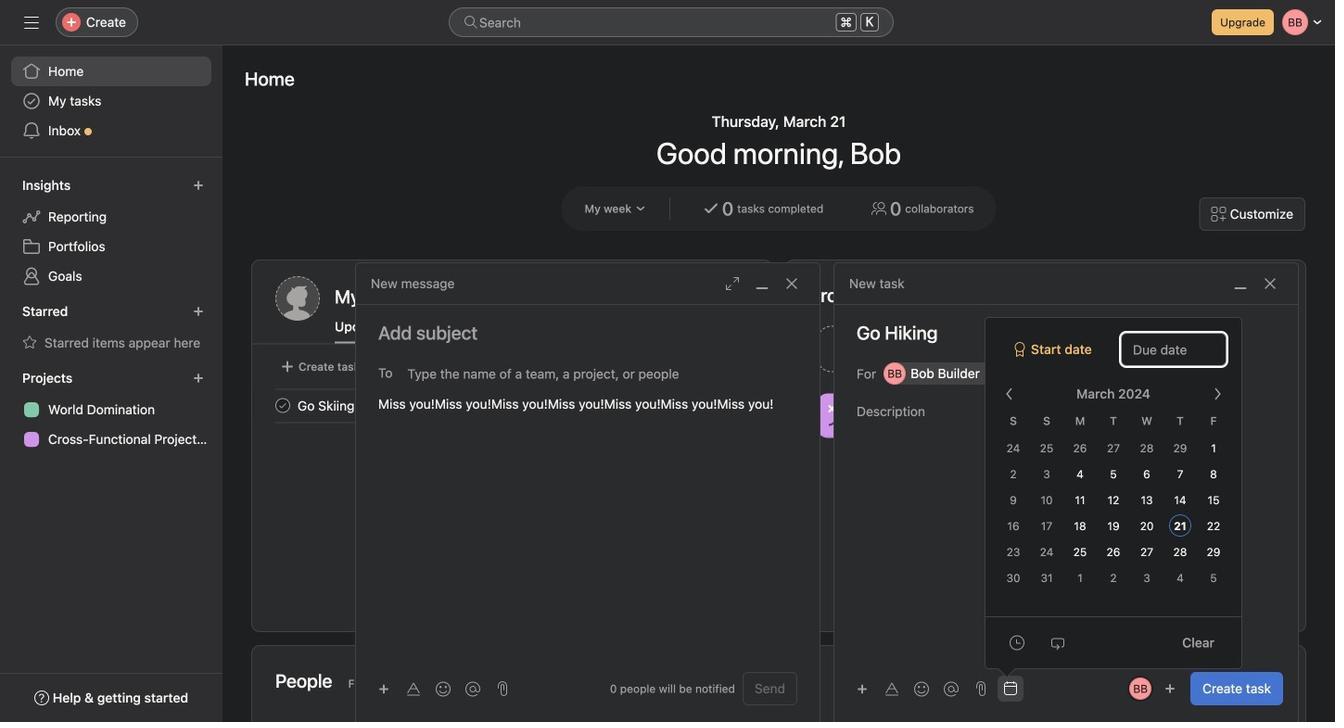 Task type: locate. For each thing, give the bounding box(es) containing it.
minimize image
[[755, 276, 770, 291]]

0 horizontal spatial toolbar
[[371, 675, 490, 702]]

dialog
[[356, 263, 820, 722], [834, 263, 1298, 722]]

minimize image
[[1233, 276, 1248, 291]]

at mention image
[[465, 682, 480, 697], [944, 682, 959, 697]]

1 horizontal spatial dialog
[[834, 263, 1298, 722]]

add profile photo image
[[275, 276, 320, 321]]

1 vertical spatial list item
[[253, 389, 771, 422]]

1 horizontal spatial at mention image
[[944, 682, 959, 697]]

0 vertical spatial list item
[[809, 321, 1046, 377]]

0 horizontal spatial dialog
[[356, 263, 820, 722]]

Mark complete checkbox
[[272, 394, 294, 417]]

Add subject text field
[[356, 320, 820, 346]]

1 horizontal spatial list item
[[809, 321, 1046, 377]]

0 horizontal spatial at mention image
[[465, 682, 480, 697]]

at mention image left the select due date icon
[[944, 682, 959, 697]]

new insights image
[[193, 180, 204, 191]]

1 toolbar from the left
[[371, 675, 490, 702]]

add items to starred image
[[193, 306, 204, 317]]

add or remove collaborators from this task image
[[1165, 683, 1176, 694]]

2 toolbar from the left
[[849, 675, 968, 702]]

toolbar for minimize image at top right
[[849, 675, 968, 702]]

1 at mention image from the left
[[465, 682, 480, 697]]

1 horizontal spatial toolbar
[[849, 675, 968, 702]]

set to repeat image
[[1050, 636, 1065, 650]]

global element
[[0, 45, 223, 157]]

insights element
[[0, 169, 223, 295]]

toolbar for expand popout to full screen "icon"
[[371, 675, 490, 702]]

at mention image right emoji icon
[[465, 682, 480, 697]]

toolbar
[[371, 675, 490, 702], [849, 675, 968, 702]]

None field
[[449, 7, 894, 37]]

hide sidebar image
[[24, 15, 39, 30]]

Type the name of a team, a project, or people text field
[[407, 363, 787, 385]]

Task name text field
[[834, 320, 1298, 346]]

list item
[[809, 321, 1046, 377], [253, 389, 771, 422]]



Task type: vqa. For each thing, say whether or not it's contained in the screenshot.
1 Filter
no



Task type: describe. For each thing, give the bounding box(es) containing it.
Due date text field
[[1121, 333, 1227, 366]]

1 dialog from the left
[[356, 263, 820, 722]]

insert an object image
[[378, 684, 389, 695]]

add time image
[[1010, 636, 1024, 650]]

close image
[[784, 276, 799, 291]]

emoji image
[[436, 682, 451, 697]]

mark complete image
[[272, 394, 294, 417]]

2 at mention image from the left
[[944, 682, 959, 697]]

close image
[[1263, 276, 1278, 291]]

projects element
[[0, 362, 223, 458]]

2 dialog from the left
[[834, 263, 1298, 722]]

rocket image
[[1065, 338, 1087, 360]]

new project or portfolio image
[[193, 373, 204, 384]]

formatting image
[[406, 682, 421, 697]]

line_and_symbols image
[[828, 405, 850, 427]]

starred element
[[0, 295, 223, 362]]

Search tasks, projects, and more text field
[[449, 7, 894, 37]]

insert an object image
[[857, 684, 868, 695]]

expand popout to full screen image
[[725, 276, 740, 291]]

previous month image
[[1002, 387, 1017, 401]]

next month image
[[1210, 387, 1225, 401]]

select due date image
[[1003, 681, 1018, 696]]

0 horizontal spatial list item
[[253, 389, 771, 422]]



